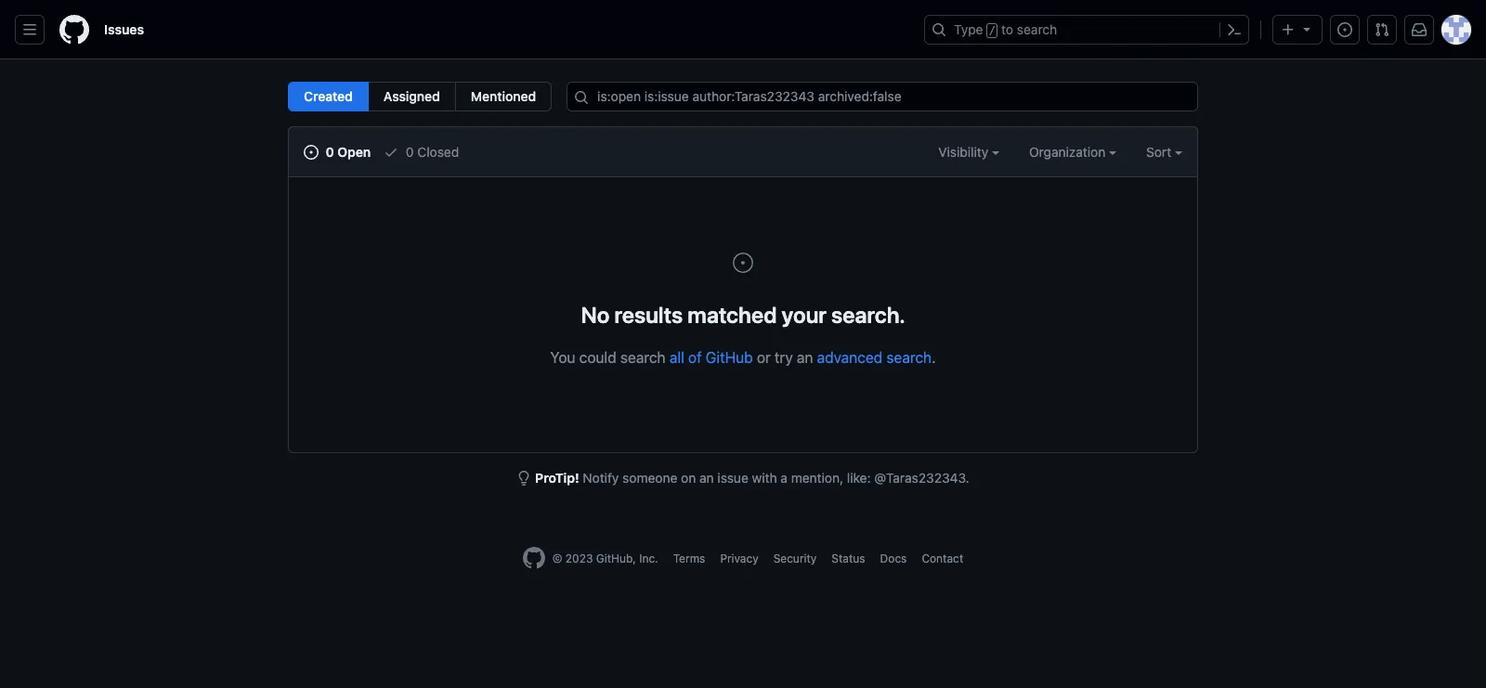 Task type: vqa. For each thing, say whether or not it's contained in the screenshot.
bottommost issue opened image
yes



Task type: locate. For each thing, give the bounding box(es) containing it.
2 0 from the left
[[406, 144, 414, 160]]

0 vertical spatial homepage image
[[59, 15, 89, 45]]

no
[[581, 302, 610, 328]]

organization
[[1029, 144, 1109, 160]]

git pull request image
[[1375, 22, 1390, 37]]

github
[[706, 349, 753, 366]]

0 vertical spatial an
[[797, 349, 813, 366]]

1 0 from the left
[[326, 144, 334, 160]]

organization button
[[1029, 142, 1117, 162]]

results
[[614, 302, 683, 328]]

homepage image
[[59, 15, 89, 45], [523, 547, 545, 569]]

search.
[[831, 302, 905, 328]]

assigned link
[[368, 82, 456, 111]]

command palette image
[[1227, 22, 1242, 37]]

plus image
[[1281, 22, 1296, 37]]

search left all
[[620, 349, 666, 366]]

issue opened image
[[732, 252, 754, 274]]

issue opened image left git pull request image
[[1338, 22, 1352, 37]]

assigned
[[383, 88, 440, 104]]

0 horizontal spatial 0
[[326, 144, 334, 160]]

sort
[[1146, 144, 1172, 160]]

homepage image left issues
[[59, 15, 89, 45]]

@taras232343.
[[874, 470, 969, 486]]

search down 'search.'
[[887, 349, 932, 366]]

search right to
[[1017, 21, 1057, 37]]

an
[[797, 349, 813, 366], [699, 470, 714, 486]]

contact
[[922, 552, 963, 566]]

0 right check image
[[406, 144, 414, 160]]

privacy link
[[720, 552, 759, 566]]

0 left open
[[326, 144, 334, 160]]

contact link
[[922, 552, 963, 566]]

0 for open
[[326, 144, 334, 160]]

or
[[757, 349, 771, 366]]

issue opened image left 0 open
[[304, 145, 319, 160]]

created
[[304, 88, 353, 104]]

your
[[782, 302, 827, 328]]

you
[[550, 349, 575, 366]]

mentioned link
[[455, 82, 552, 111]]

0 inside 'link'
[[406, 144, 414, 160]]

a
[[781, 470, 788, 486]]

1 horizontal spatial homepage image
[[523, 547, 545, 569]]

1 horizontal spatial search
[[887, 349, 932, 366]]

terms
[[673, 552, 705, 566]]

0 horizontal spatial issue opened image
[[304, 145, 319, 160]]

0
[[326, 144, 334, 160], [406, 144, 414, 160]]

notifications image
[[1412, 22, 1427, 37]]

type
[[954, 21, 983, 37]]

0 horizontal spatial an
[[699, 470, 714, 486]]

0 vertical spatial issue opened image
[[1338, 22, 1352, 37]]

.
[[932, 349, 936, 366]]

sort button
[[1146, 142, 1182, 162]]

closed
[[417, 144, 459, 160]]

homepage image left ©
[[523, 547, 545, 569]]

search
[[1017, 21, 1057, 37], [620, 349, 666, 366], [887, 349, 932, 366]]

search image
[[574, 90, 589, 105]]

1 vertical spatial homepage image
[[523, 547, 545, 569]]

created link
[[288, 82, 369, 111]]

visibility button
[[938, 142, 999, 162]]

security link
[[773, 552, 817, 566]]

1 vertical spatial issue opened image
[[304, 145, 319, 160]]

1 horizontal spatial 0
[[406, 144, 414, 160]]

issue opened image
[[1338, 22, 1352, 37], [304, 145, 319, 160]]

an right try
[[797, 349, 813, 366]]

type / to search
[[954, 21, 1057, 37]]

inc.
[[639, 552, 658, 566]]

an right on at bottom
[[699, 470, 714, 486]]



Task type: describe. For each thing, give the bounding box(es) containing it.
advanced search link
[[817, 349, 932, 366]]

issue opened image inside 0 open link
[[304, 145, 319, 160]]

docs link
[[880, 552, 907, 566]]

like:
[[847, 470, 871, 486]]

with
[[752, 470, 777, 486]]

on
[[681, 470, 696, 486]]

status link
[[832, 552, 865, 566]]

security
[[773, 552, 817, 566]]

github,
[[596, 552, 636, 566]]

Search all issues text field
[[567, 82, 1198, 111]]

someone
[[622, 470, 677, 486]]

privacy
[[720, 552, 759, 566]]

1 horizontal spatial issue opened image
[[1338, 22, 1352, 37]]

issue
[[717, 470, 749, 486]]

1 vertical spatial an
[[699, 470, 714, 486]]

mentioned
[[471, 88, 536, 104]]

terms link
[[673, 552, 705, 566]]

issues
[[104, 21, 144, 37]]

© 2023 github, inc.
[[552, 552, 658, 566]]

0 for closed
[[406, 144, 414, 160]]

of
[[688, 349, 702, 366]]

check image
[[384, 145, 399, 160]]

0 open link
[[304, 142, 371, 162]]

0 closed link
[[384, 142, 459, 162]]

protip!
[[535, 470, 579, 486]]

could
[[579, 349, 617, 366]]

all of github link
[[670, 349, 753, 366]]

you could search all of github or try an advanced search .
[[550, 349, 936, 366]]

notify
[[583, 470, 619, 486]]

triangle down image
[[1300, 21, 1314, 36]]

no results matched your search.
[[581, 302, 905, 328]]

light bulb image
[[517, 471, 532, 486]]

matched
[[688, 302, 777, 328]]

/
[[989, 24, 996, 37]]

protip! notify someone on an issue with a mention, like: @taras232343.
[[535, 470, 969, 486]]

status
[[832, 552, 865, 566]]

Issues search field
[[567, 82, 1198, 111]]

try
[[775, 349, 793, 366]]

1 horizontal spatial an
[[797, 349, 813, 366]]

open
[[337, 144, 371, 160]]

docs
[[880, 552, 907, 566]]

2023
[[566, 552, 593, 566]]

advanced
[[817, 349, 883, 366]]

0 horizontal spatial homepage image
[[59, 15, 89, 45]]

to
[[1001, 21, 1013, 37]]

issues element
[[288, 82, 552, 111]]

visibility
[[938, 144, 992, 160]]

0 horizontal spatial search
[[620, 349, 666, 366]]

0 closed
[[402, 144, 459, 160]]

0 open
[[322, 144, 371, 160]]

mention,
[[791, 470, 843, 486]]

2 horizontal spatial search
[[1017, 21, 1057, 37]]

©
[[552, 552, 562, 566]]

all
[[670, 349, 684, 366]]



